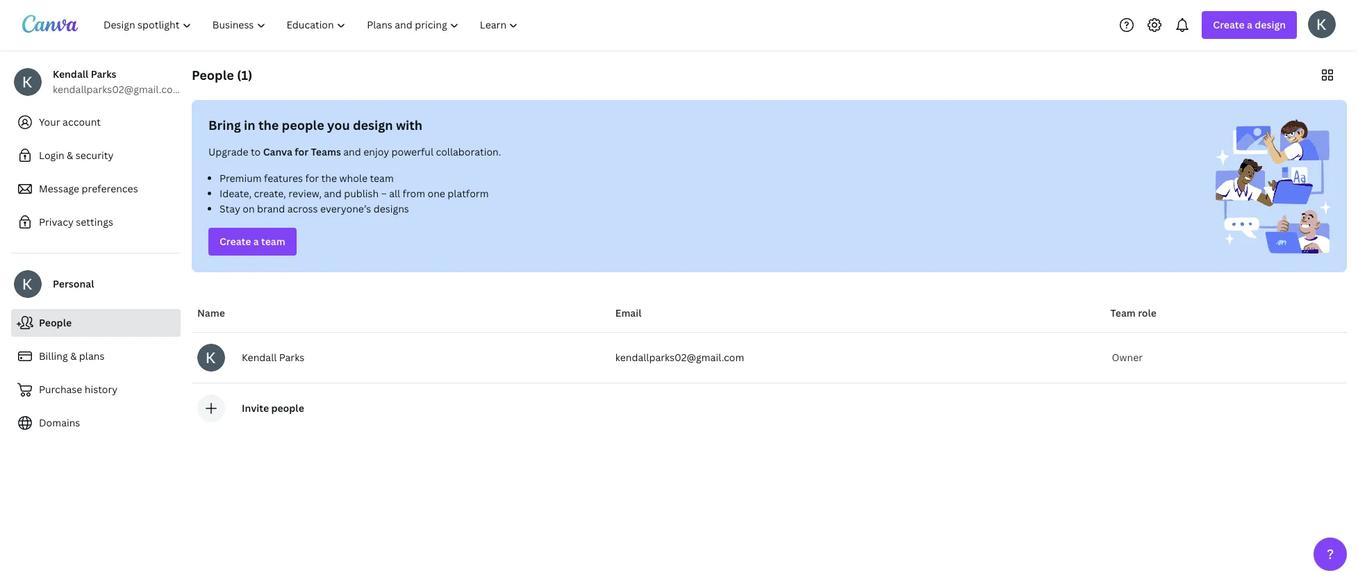 Task type: locate. For each thing, give the bounding box(es) containing it.
1 vertical spatial and
[[324, 187, 342, 200]]

your account link
[[11, 108, 181, 136]]

and left enjoy
[[343, 145, 361, 158]]

people for people
[[39, 316, 72, 329]]

and
[[343, 145, 361, 158], [324, 187, 342, 200]]

1 vertical spatial for
[[305, 172, 319, 185]]

1 horizontal spatial team
[[370, 172, 394, 185]]

1 vertical spatial design
[[353, 117, 393, 133]]

1 horizontal spatial parks
[[279, 351, 304, 364]]

premium features for the whole team ideate, create, review, and publish – all from one platform stay on brand across everyone's designs
[[220, 172, 489, 215]]

for right canva
[[295, 145, 309, 158]]

design up enjoy
[[353, 117, 393, 133]]

create,
[[254, 187, 286, 200]]

a inside button
[[253, 235, 259, 248]]

1 horizontal spatial a
[[1247, 18, 1253, 31]]

role
[[1138, 306, 1157, 320]]

billing & plans link
[[11, 343, 181, 370]]

kendallparks02@gmail.com up your account link
[[53, 83, 182, 96]]

kendall up invite
[[242, 351, 277, 364]]

0 horizontal spatial team
[[261, 235, 285, 248]]

0 vertical spatial &
[[67, 149, 73, 162]]

create inside dropdown button
[[1213, 18, 1245, 31]]

across
[[287, 202, 318, 215]]

the right in
[[258, 117, 279, 133]]

1 horizontal spatial people
[[192, 67, 234, 83]]

your account
[[39, 115, 101, 129]]

all
[[389, 187, 400, 200]]

1 horizontal spatial design
[[1255, 18, 1286, 31]]

kendall
[[53, 67, 88, 81], [242, 351, 277, 364]]

a for team
[[253, 235, 259, 248]]

platform
[[448, 187, 489, 200]]

owner
[[1112, 351, 1143, 364]]

from
[[403, 187, 425, 200]]

1 vertical spatial create
[[220, 235, 251, 248]]

0 horizontal spatial the
[[258, 117, 279, 133]]

1 horizontal spatial the
[[321, 172, 337, 185]]

design left kendall parks image
[[1255, 18, 1286, 31]]

kendall up your account
[[53, 67, 88, 81]]

login & security
[[39, 149, 114, 162]]

0 horizontal spatial parks
[[91, 67, 116, 81]]

0 vertical spatial team
[[370, 172, 394, 185]]

message preferences
[[39, 182, 138, 195]]

(1)
[[237, 67, 252, 83]]

& for login
[[67, 149, 73, 162]]

kendall for kendall parks
[[242, 351, 277, 364]]

parks
[[91, 67, 116, 81], [279, 351, 304, 364]]

0 horizontal spatial people
[[39, 316, 72, 329]]

team down brand
[[261, 235, 285, 248]]

& left plans
[[70, 349, 77, 363]]

parks up your account link
[[91, 67, 116, 81]]

0 vertical spatial design
[[1255, 18, 1286, 31]]

parks inside button
[[279, 351, 304, 364]]

people up billing
[[39, 316, 72, 329]]

create for create a design
[[1213, 18, 1245, 31]]

invite people
[[242, 402, 304, 415]]

bring in the people you design with
[[208, 117, 423, 133]]

security
[[76, 149, 114, 162]]

a for design
[[1247, 18, 1253, 31]]

& for billing
[[70, 349, 77, 363]]

the left whole
[[321, 172, 337, 185]]

everyone's
[[320, 202, 371, 215]]

your
[[39, 115, 60, 129]]

0 horizontal spatial create
[[220, 235, 251, 248]]

create
[[1213, 18, 1245, 31], [220, 235, 251, 248]]

1 vertical spatial team
[[261, 235, 285, 248]]

&
[[67, 149, 73, 162], [70, 349, 77, 363]]

0 horizontal spatial a
[[253, 235, 259, 248]]

1 vertical spatial kendall
[[242, 351, 277, 364]]

bring
[[208, 117, 241, 133]]

purchase
[[39, 383, 82, 396]]

privacy
[[39, 215, 74, 229]]

domains link
[[11, 409, 181, 437]]

login
[[39, 149, 64, 162]]

and up everyone's
[[324, 187, 342, 200]]

brand
[[257, 202, 285, 215]]

1 horizontal spatial kendall
[[242, 351, 277, 364]]

people
[[282, 117, 324, 133], [271, 402, 304, 415]]

0 horizontal spatial kendallparks02@gmail.com
[[53, 83, 182, 96]]

1 vertical spatial kendallparks02@gmail.com
[[615, 351, 744, 364]]

0 vertical spatial a
[[1247, 18, 1253, 31]]

people left (1)
[[192, 67, 234, 83]]

0 vertical spatial and
[[343, 145, 361, 158]]

the
[[258, 117, 279, 133], [321, 172, 337, 185]]

for
[[295, 145, 309, 158], [305, 172, 319, 185]]

publish
[[344, 187, 379, 200]]

people up 'teams'
[[282, 117, 324, 133]]

0 vertical spatial parks
[[91, 67, 116, 81]]

kendallparks02@gmail.com down email
[[615, 351, 744, 364]]

& right the login at left
[[67, 149, 73, 162]]

1 horizontal spatial and
[[343, 145, 361, 158]]

1 vertical spatial &
[[70, 349, 77, 363]]

1 vertical spatial parks
[[279, 351, 304, 364]]

parks up invite people button on the left bottom of page
[[279, 351, 304, 364]]

privacy settings link
[[11, 208, 181, 236]]

0 horizontal spatial and
[[324, 187, 342, 200]]

0 vertical spatial kendall
[[53, 67, 88, 81]]

whole
[[339, 172, 368, 185]]

to
[[251, 145, 261, 158]]

create a team
[[220, 235, 285, 248]]

people
[[192, 67, 234, 83], [39, 316, 72, 329]]

a inside dropdown button
[[1247, 18, 1253, 31]]

people right invite
[[271, 402, 304, 415]]

kendall inside button
[[242, 351, 277, 364]]

create a design button
[[1202, 11, 1297, 39]]

enjoy
[[363, 145, 389, 158]]

purchase history
[[39, 383, 118, 396]]

parks inside kendall parks kendallparks02@gmail.com
[[91, 67, 116, 81]]

kendallparks02@gmail.com
[[53, 83, 182, 96], [615, 351, 744, 364]]

design
[[1255, 18, 1286, 31], [353, 117, 393, 133]]

invite
[[242, 402, 269, 415]]

kendall parks image
[[1308, 10, 1336, 38]]

0 horizontal spatial kendall
[[53, 67, 88, 81]]

1 vertical spatial a
[[253, 235, 259, 248]]

a
[[1247, 18, 1253, 31], [253, 235, 259, 248]]

kendall for kendall parks kendallparks02@gmail.com
[[53, 67, 88, 81]]

purchase history link
[[11, 376, 181, 404]]

team
[[370, 172, 394, 185], [261, 235, 285, 248]]

1 horizontal spatial create
[[1213, 18, 1245, 31]]

1 vertical spatial people
[[39, 316, 72, 329]]

kendall inside kendall parks kendallparks02@gmail.com
[[53, 67, 88, 81]]

0 vertical spatial create
[[1213, 18, 1245, 31]]

0 vertical spatial people
[[192, 67, 234, 83]]

list
[[208, 171, 758, 217]]

teams
[[311, 145, 341, 158]]

for up review,
[[305, 172, 319, 185]]

create inside button
[[220, 235, 251, 248]]

team up the "–"
[[370, 172, 394, 185]]

0 horizontal spatial design
[[353, 117, 393, 133]]

account
[[63, 115, 101, 129]]

1 vertical spatial the
[[321, 172, 337, 185]]



Task type: describe. For each thing, give the bounding box(es) containing it.
stay
[[220, 202, 240, 215]]

1 vertical spatial people
[[271, 402, 304, 415]]

designs
[[374, 202, 409, 215]]

upgrade to canva for teams and enjoy powerful collaboration.
[[208, 145, 501, 158]]

settings
[[76, 215, 113, 229]]

people (1)
[[192, 67, 252, 83]]

kendall parks kendallparks02@gmail.com
[[53, 67, 182, 96]]

collaboration.
[[436, 145, 501, 158]]

review,
[[288, 187, 322, 200]]

0 vertical spatial kendallparks02@gmail.com
[[53, 83, 182, 96]]

list containing premium features for the whole team
[[208, 171, 758, 217]]

features
[[264, 172, 303, 185]]

email
[[615, 306, 642, 320]]

kendall parks
[[242, 351, 304, 364]]

team inside button
[[261, 235, 285, 248]]

kendall parks button
[[197, 344, 604, 372]]

create a design
[[1213, 18, 1286, 31]]

name
[[197, 306, 225, 320]]

ideate,
[[220, 187, 252, 200]]

0 vertical spatial the
[[258, 117, 279, 133]]

parks for kendall parks
[[279, 351, 304, 364]]

premium
[[220, 172, 262, 185]]

invite people button
[[242, 402, 304, 415]]

history
[[85, 383, 118, 396]]

create for create a team
[[220, 235, 251, 248]]

with
[[396, 117, 423, 133]]

team role
[[1111, 306, 1157, 320]]

one
[[428, 187, 445, 200]]

for inside premium features for the whole team ideate, create, review, and publish – all from one platform stay on brand across everyone's designs
[[305, 172, 319, 185]]

create a team button
[[208, 228, 296, 256]]

message preferences link
[[11, 175, 181, 203]]

the inside premium features for the whole team ideate, create, review, and publish – all from one platform stay on brand across everyone's designs
[[321, 172, 337, 185]]

in
[[244, 117, 255, 133]]

you
[[327, 117, 350, 133]]

design inside dropdown button
[[1255, 18, 1286, 31]]

powerful
[[392, 145, 434, 158]]

preferences
[[82, 182, 138, 195]]

owner button
[[1111, 344, 1150, 372]]

top level navigation element
[[94, 11, 530, 39]]

on
[[243, 202, 255, 215]]

people link
[[11, 309, 181, 337]]

personal
[[53, 277, 94, 290]]

message
[[39, 182, 79, 195]]

plans
[[79, 349, 104, 363]]

privacy settings
[[39, 215, 113, 229]]

team
[[1111, 306, 1136, 320]]

–
[[381, 187, 387, 200]]

parks for kendall parks kendallparks02@gmail.com
[[91, 67, 116, 81]]

login & security link
[[11, 142, 181, 170]]

canva
[[263, 145, 292, 158]]

0 vertical spatial for
[[295, 145, 309, 158]]

upgrade
[[208, 145, 248, 158]]

billing & plans
[[39, 349, 104, 363]]

domains
[[39, 416, 80, 429]]

team inside premium features for the whole team ideate, create, review, and publish – all from one platform stay on brand across everyone's designs
[[370, 172, 394, 185]]

people for people (1)
[[192, 67, 234, 83]]

0 vertical spatial people
[[282, 117, 324, 133]]

1 horizontal spatial kendallparks02@gmail.com
[[615, 351, 744, 364]]

and inside premium features for the whole team ideate, create, review, and publish – all from one platform stay on brand across everyone's designs
[[324, 187, 342, 200]]

billing
[[39, 349, 68, 363]]



Task type: vqa. For each thing, say whether or not it's contained in the screenshot.
list
yes



